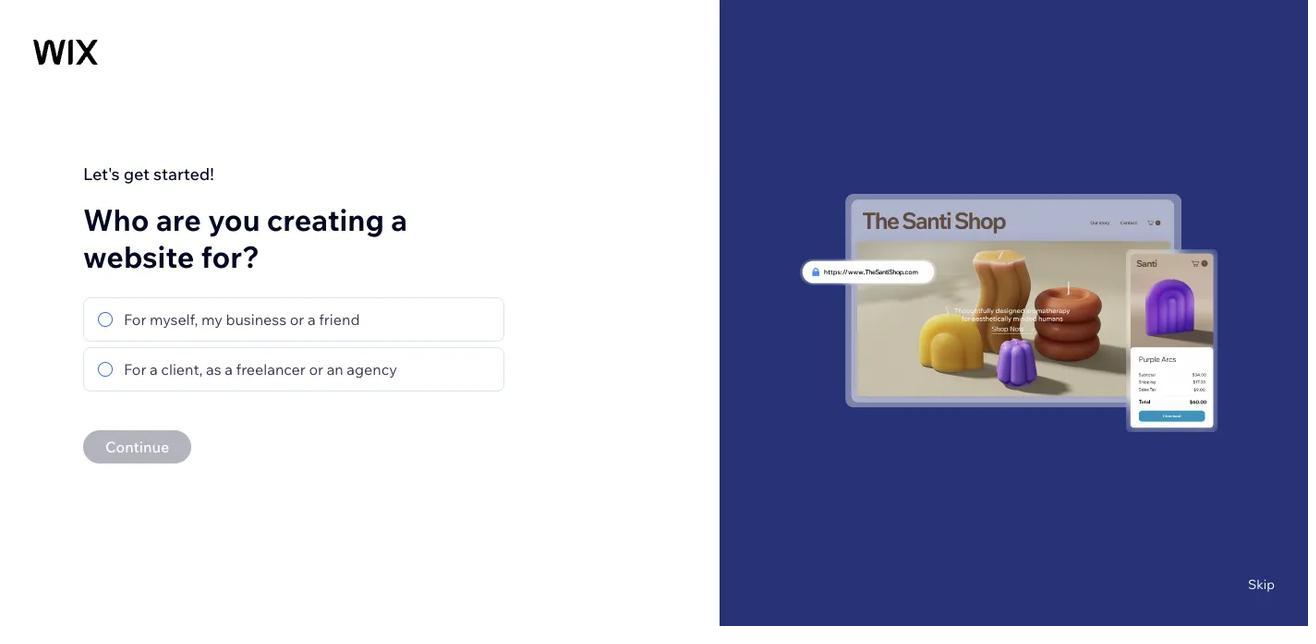 Task type: vqa. For each thing, say whether or not it's contained in the screenshot.
the as
yes



Task type: describe. For each thing, give the bounding box(es) containing it.
who are you creating a website for?
[[83, 201, 408, 275]]

website
[[83, 238, 194, 275]]

business
[[226, 310, 286, 329]]

skip
[[1248, 576, 1275, 593]]

who
[[83, 201, 149, 238]]

freelancer
[[236, 360, 306, 379]]

friend
[[319, 310, 360, 329]]

are
[[156, 201, 201, 238]]

for for for a client, as a freelancer or an agency
[[124, 360, 146, 379]]

started!
[[153, 163, 214, 184]]

get
[[123, 163, 150, 184]]

for?
[[201, 238, 260, 275]]

for myself, my business or a friend
[[124, 310, 360, 329]]

let's get started!
[[83, 163, 214, 184]]

for for for myself, my business or a friend
[[124, 310, 146, 329]]

a right as
[[225, 360, 233, 379]]

let's
[[83, 163, 120, 184]]

skip button
[[1248, 576, 1275, 593]]

0 horizontal spatial or
[[290, 310, 304, 329]]

an
[[327, 360, 343, 379]]



Task type: locate. For each thing, give the bounding box(es) containing it.
option group
[[83, 297, 504, 392]]

a right creating
[[391, 201, 408, 238]]

or right business
[[290, 310, 304, 329]]

agency
[[347, 360, 397, 379]]

2 for from the top
[[124, 360, 146, 379]]

1 horizontal spatial or
[[309, 360, 323, 379]]

1 vertical spatial or
[[309, 360, 323, 379]]

for left 'myself,'
[[124, 310, 146, 329]]

for left client,
[[124, 360, 146, 379]]

for a client, as a freelancer or an agency
[[124, 360, 397, 379]]

option group containing for myself, my business or a friend
[[83, 297, 504, 392]]

a
[[391, 201, 408, 238], [308, 310, 316, 329], [150, 360, 158, 379], [225, 360, 233, 379]]

a left friend
[[308, 310, 316, 329]]

for
[[124, 310, 146, 329], [124, 360, 146, 379]]

a left client,
[[150, 360, 158, 379]]

1 for from the top
[[124, 310, 146, 329]]

as
[[206, 360, 221, 379]]

client,
[[161, 360, 203, 379]]

myself,
[[150, 310, 198, 329]]

creating
[[267, 201, 384, 238]]

or
[[290, 310, 304, 329], [309, 360, 323, 379]]

0 vertical spatial for
[[124, 310, 146, 329]]

0 vertical spatial or
[[290, 310, 304, 329]]

or left an
[[309, 360, 323, 379]]

my
[[201, 310, 222, 329]]

a inside who are you creating a website for?
[[391, 201, 408, 238]]

1 vertical spatial for
[[124, 360, 146, 379]]

you
[[208, 201, 260, 238]]



